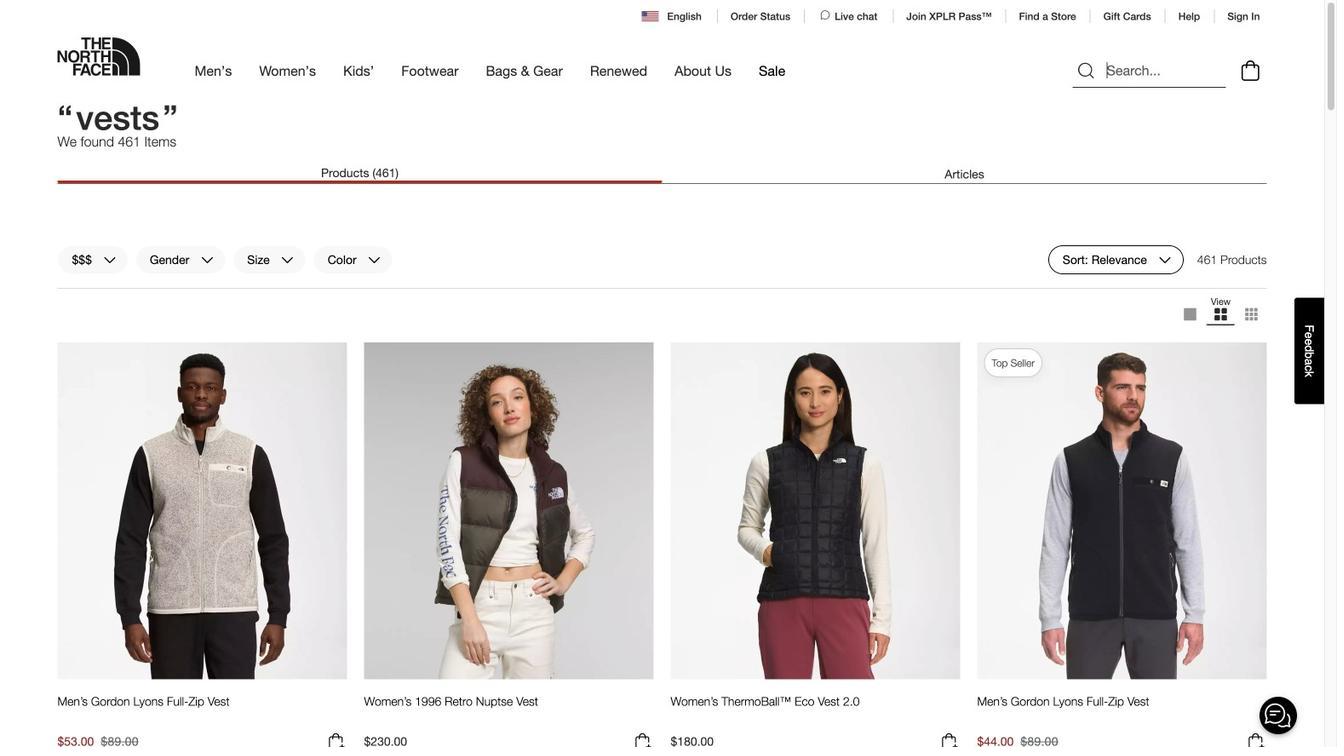 Task type: locate. For each thing, give the bounding box(es) containing it.
men's gordon lyons full-zip vest image
[[57, 342, 347, 680], [977, 342, 1267, 680]]

the north face home page image
[[57, 37, 140, 76]]

status
[[1198, 245, 1267, 274]]

0 horizontal spatial men's gordon lyons full-zip vest image
[[57, 342, 347, 680]]

2 men's gordon lyons full-zip vest image from the left
[[977, 342, 1267, 680]]

tab list
[[57, 165, 1267, 184]]

1 horizontal spatial men's gordon lyons full-zip vest image
[[977, 342, 1267, 680]]

search all image
[[1076, 61, 1097, 81]]

view cart image
[[1237, 58, 1265, 84]]

list box
[[1175, 296, 1267, 333]]



Task type: describe. For each thing, give the bounding box(es) containing it.
women's thermoball™ eco vest 2.0 image
[[671, 342, 960, 680]]

Search search field
[[1073, 54, 1226, 88]]

1 men's gordon lyons full-zip vest image from the left
[[57, 342, 347, 680]]

women's 1996 retro nuptse vest image
[[364, 342, 654, 680]]



Task type: vqa. For each thing, say whether or not it's contained in the screenshot.
FOOTWEAR link
no



